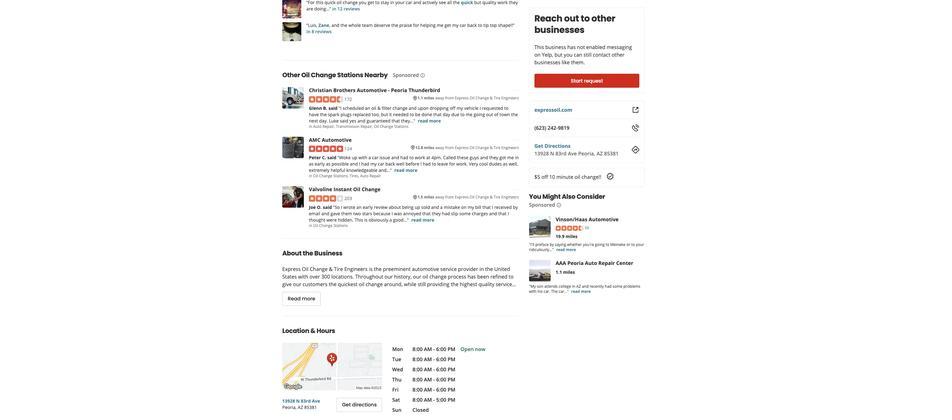 Task type: describe. For each thing, give the bounding box(es) containing it.
other inside this business has not enabled messaging on yelp, but you can still contact other businesses like them.
[[612, 51, 625, 58]]

highest
[[460, 281, 477, 288]]

throughout
[[355, 273, 383, 280]]

8:00 for thu
[[413, 376, 423, 383]]

1 horizontal spatial reviews
[[344, 6, 360, 12]]

around,
[[384, 281, 403, 288]]

read more
[[288, 295, 315, 303]]

to left meineke on the right bottom of page
[[606, 242, 610, 248]]

a inside "woke up with a car issue and had to work at 4pm. called these guys and they got me in as early as possible and i had my car back well before i had to leave for work. very cool dudes as well, extremely helpful knowledgeable and…"
[[369, 155, 371, 161]]

in auto repair, transmission repair, oil change stations
[[309, 124, 409, 129]]

1.5 miles away from express oil change & tire engineers
[[418, 195, 519, 200]]

providing
[[427, 281, 450, 288]]

my inside "so i wrote an early review about being up sold and a mistake on my bill that i received by email and gave them two stars because i was annoyed that they had slip some charges and that i thought were hidden. this is obviously a good…"
[[468, 204, 474, 210]]

aaa peoria auto repair center image
[[529, 260, 551, 282]]

172
[[345, 96, 352, 102]]

and up the be
[[409, 105, 417, 111]]

express inside express oil change & tire engineers is the preeminent automotive service provider in the united states with over 300 locations. throughout our history, our oil change process has been refined to give our customers the quickest oil change around, while still providing the highest quality service …
[[282, 266, 301, 273]]

mon
[[392, 346, 403, 353]]

christian brothers automotive - peoria thunderbird
[[309, 87, 440, 94]]

other oil change stations nearby
[[282, 71, 388, 80]]

very
[[469, 161, 478, 167]]

or
[[627, 242, 631, 248]]

0 vertical spatial peoria
[[391, 87, 407, 94]]

oil down too,
[[374, 124, 379, 129]]

car inside " luis, zane , and the whole team deserve the praise for helping me get my car back to tip top shape!! " in 8 reviews
[[460, 22, 466, 28]]

8:00 am - 6:00 pm for mon
[[413, 346, 456, 353]]

tue
[[392, 356, 401, 363]]

to inside " luis, zane , and the whole team deserve the praise for helping me get my car back to tip top shape!! " in 8 reviews
[[478, 22, 483, 28]]

in oil change stations, tires, auto repair
[[309, 173, 381, 179]]

16 info v2 image for other oil change stations nearby
[[420, 73, 425, 78]]

0 horizontal spatial our
[[293, 281, 301, 288]]

read more for valvoline instant oil change
[[412, 217, 435, 223]]

customers
[[303, 281, 328, 288]]

24 directions v2 image
[[632, 146, 640, 154]]

from for -
[[445, 96, 454, 101]]

$5
[[535, 174, 540, 181]]

thunderbird
[[409, 87, 440, 94]]

2 as from the left
[[326, 161, 331, 167]]

$5 off 10 minute oil change!!
[[535, 174, 602, 181]]

back inside " luis, zane , and the whole team deserve the praise for helping me get my car back to tip top shape!! " in 8 reviews
[[467, 22, 477, 28]]

oil down email
[[313, 223, 318, 228]]

provider
[[458, 266, 478, 273]]

in down email
[[309, 223, 312, 228]]

in up valvoline
[[309, 173, 312, 179]]

out inside reach out to other businesses
[[564, 12, 579, 25]]

luis,
[[308, 22, 317, 28]]

miles for christian brothers automotive - peoria thunderbird
[[424, 96, 434, 101]]

the
[[551, 289, 558, 294]]

some inside "so i wrote an early review about being up sold and a mistake on my bill that i received by email and gave them two stars because i was annoyed that they had slip some charges and that i thought were hidden. this is obviously a good…"
[[460, 211, 471, 217]]

24 more v2 image for amc automotive
[[512, 136, 519, 144]]

off inside "i scheduled an oil & filter change and upon dropping off my vehicle i requested to have the spark plugs replaced too, but it needed to be done that day due to me going out of town the next day. luke said yes and guaranteed that they…"
[[450, 105, 456, 111]]

get directions
[[342, 402, 377, 409]]

automotive for vinson/haas automotive
[[589, 216, 619, 223]]

sponsored for you might also consider
[[529, 202, 555, 209]]

"so
[[333, 204, 340, 210]]

9819
[[558, 125, 570, 132]]

0 horizontal spatial repair
[[370, 173, 381, 179]]

16 marker v2 image for valvoline instant oil change
[[413, 195, 418, 200]]

that down dropping
[[433, 112, 442, 118]]

and right sold
[[431, 204, 439, 210]]

they inside "so i wrote an early review about being up sold and a mistake on my bill that i received by email and gave them two stars because i was annoyed that they had slip some charges and that i thought were hidden. this is obviously a good…"
[[432, 211, 441, 217]]

50
[[585, 225, 589, 231]]

has inside express oil change & tire engineers is the preeminent automotive service provider in the united states with over 300 locations. throughout our history, our oil change process has been refined to give our customers the quickest oil change around, while still providing the highest quality service …
[[468, 273, 476, 280]]

mistake
[[444, 204, 460, 210]]

location
[[282, 327, 309, 336]]

& inside "i scheduled an oil & filter change and upon dropping off my vehicle i requested to have the spark plugs replaced too, but it needed to be done that day due to me going out of town the next day. luke said yes and guaranteed that they…"
[[378, 105, 381, 111]]

oil down automotive at bottom
[[423, 273, 428, 280]]

13928 inside 13928 n 83rd ave peoria, az 85381
[[282, 398, 295, 404]]

back inside "woke up with a car issue and had to work at 4pm. called these guys and they got me in as early as possible and i had my car back well before i had to leave for work. very cool dudes as well, extremely helpful knowledgeable and…"
[[386, 161, 395, 167]]

going inside "i'll preface by saying whether you're going to meineke or to your ridiculously…"
[[595, 242, 605, 248]]

my inside " luis, zane , and the whole team deserve the praise for helping me get my car back to tip top shape!! " in 8 reviews
[[452, 22, 459, 28]]

problems
[[624, 284, 641, 289]]

"woke
[[337, 155, 351, 161]]

the up the throughout
[[374, 266, 382, 273]]

8:00 for fri
[[413, 387, 423, 394]]

valvoline
[[309, 186, 332, 193]]

center
[[617, 260, 634, 267]]

automotive
[[412, 266, 439, 273]]

and down replaced
[[358, 118, 366, 124]]

am for tue
[[424, 356, 432, 363]]

to right due
[[461, 112, 465, 118]]

valvoline instant oil change image
[[282, 186, 304, 208]]

amc
[[309, 137, 321, 144]]

- for fri
[[433, 387, 435, 394]]

and down joe o. said
[[322, 211, 329, 217]]

az for ave
[[298, 405, 303, 411]]

christian brothers automotive - peoria thunderbird image
[[282, 87, 304, 109]]

2 horizontal spatial a
[[440, 204, 443, 210]]

they inside "woke up with a car issue and had to work at 4pm. called these guys and they got me in as early as possible and i had my car back well before i had to leave for work. very cool dudes as well, extremely helpful knowledgeable and…"
[[489, 155, 499, 161]]

now
[[475, 346, 486, 353]]

joe o. said
[[309, 204, 332, 210]]

13928 n 83rd ave peoria, az 85381
[[282, 398, 320, 411]]

" inside " luis, zane , and the whole team deserve the praise for helping me get my car back to tip top shape!! " in 8 reviews
[[513, 22, 515, 28]]

124
[[345, 146, 352, 152]]

these
[[457, 155, 469, 161]]

about
[[282, 249, 302, 258]]

0 horizontal spatial change
[[366, 281, 383, 288]]

" in 12 reviews
[[330, 6, 360, 12]]

miles inside aaa peoria auto repair center 1.1 miles
[[563, 269, 575, 275]]

0 vertical spatial auto
[[313, 124, 322, 129]]

1 vertical spatial stations
[[394, 124, 409, 129]]

1 horizontal spatial our
[[385, 273, 393, 280]]

tire for amc automotive
[[494, 145, 501, 151]]

4 star rating image
[[309, 195, 343, 202]]

the left praise
[[392, 22, 398, 28]]

and up knowledgeable
[[350, 161, 358, 167]]

read more right college
[[572, 289, 591, 294]]

instant
[[334, 186, 352, 193]]

miles up the whether
[[566, 234, 578, 240]]

0 vertical spatial "
[[330, 6, 331, 12]]

in inside "woke up with a car issue and had to work at 4pm. called these guys and they got me in as early as possible and i had my car back well before i had to leave for work. very cool dudes as well, extremely helpful knowledgeable and…"
[[515, 155, 519, 161]]

oil up the guys
[[470, 145, 475, 151]]

to up "before"
[[410, 155, 414, 161]]

to inside reach out to other businesses
[[581, 12, 590, 25]]

"
[[307, 22, 308, 28]]

more for the read more link associated with christian brothers automotive - peoria thunderbird
[[429, 118, 441, 124]]

start request
[[571, 77, 603, 84]]

praise
[[399, 22, 412, 28]]

tire inside express oil change & tire engineers is the preeminent automotive service provider in the united states with over 300 locations. throughout our history, our oil change process has been refined to give our customers the quickest oil change around, while still providing the highest quality service …
[[334, 266, 343, 273]]

am for sat
[[424, 397, 432, 404]]

you
[[529, 192, 541, 201]]

oil up charges
[[470, 195, 475, 200]]

about
[[389, 204, 401, 210]]

- for sat
[[433, 397, 435, 404]]

dudes
[[489, 161, 502, 167]]

read more for amc automotive
[[395, 167, 418, 173]]

1 horizontal spatial a
[[390, 217, 392, 223]]

because
[[374, 211, 391, 217]]

change up review at the left of page
[[362, 186, 381, 193]]

oil inside express oil change & tire engineers is the preeminent automotive service provider in the united states with over 300 locations. throughout our history, our oil change process has been refined to give our customers the quickest oil change around, while still providing the highest quality service …
[[302, 266, 309, 273]]

6:00 for fri
[[436, 387, 447, 394]]

ave inside 13928 n 83rd ave peoria, az 85381
[[312, 398, 320, 404]]

and up cool
[[480, 155, 488, 161]]

united
[[494, 266, 510, 273]]

had up knowledgeable
[[362, 161, 369, 167]]

going inside "i scheduled an oil & filter change and upon dropping off my vehicle i requested to have the spark plugs replaced too, but it needed to be done that day due to me going out of town the next day. luke said yes and guaranteed that they…"
[[474, 112, 485, 118]]

8:00 am - 5:00 pm
[[413, 397, 456, 404]]

8:00 am - 6:00 pm for fri
[[413, 387, 456, 394]]

to inside express oil change & tire engineers is the preeminent automotive service provider in the united states with over 300 locations. throughout our history, our oil change process has been refined to give our customers the quickest oil change around, while still providing the highest quality service …
[[509, 273, 514, 280]]

i left 'received'
[[492, 204, 493, 210]]

oil inside "i scheduled an oil & filter change and upon dropping off my vehicle i requested to have the spark plugs replaced too, but it needed to be done that day due to me going out of town the next day. luke said yes and guaranteed that they…"
[[372, 105, 376, 111]]

more for valvoline instant oil change's the read more link
[[423, 217, 435, 223]]

oil down the throughout
[[359, 281, 365, 288]]

az inside get directions 13928 n 83rd ave peoria, az 85381
[[597, 150, 603, 157]]

wed
[[392, 366, 403, 373]]

oil up vehicle
[[470, 96, 475, 101]]

& inside express oil change & tire engineers is the preeminent automotive service provider in the united states with over 300 locations. throughout our history, our oil change process has been refined to give our customers the quickest oil change around, while still providing the highest quality service …
[[329, 266, 333, 273]]

is inside express oil change & tire engineers is the preeminent automotive service provider in the united states with over 300 locations. throughout our history, our oil change process has been refined to give our customers the quickest oil change around, while still providing the highest quality service …
[[369, 266, 373, 273]]

the up day.
[[320, 112, 327, 118]]

directions
[[352, 402, 377, 409]]

too,
[[372, 112, 380, 118]]

had up well
[[401, 155, 408, 161]]

that down sold
[[423, 211, 431, 217]]

i right "so
[[341, 204, 342, 210]]

am for mon
[[424, 346, 432, 353]]

still inside this business has not enabled messaging on yelp, but you can still contact other businesses like them.
[[584, 51, 592, 58]]

brothers
[[333, 87, 356, 94]]

i down 'received'
[[508, 211, 509, 217]]

map image
[[282, 343, 382, 391]]

saying
[[555, 242, 566, 248]]

to down the 4pm.
[[432, 161, 436, 167]]

an inside "so i wrote an early review about being up sold and a mistake on my bill that i received by email and gave them two stars because i was annoyed that they had slip some charges and that i thought were hidden. this is obviously a good…"
[[357, 204, 362, 210]]

n inside 13928 n 83rd ave peoria, az 85381
[[296, 398, 300, 404]]

i right "before"
[[421, 161, 422, 167]]

4.5 star rating image for 50
[[556, 226, 584, 231]]

and inside the "my son attends college in az and recently had some problems with his car. the car…"
[[582, 284, 589, 289]]

has inside this business has not enabled messaging on yelp, but you can still contact other businesses like them.
[[568, 44, 576, 51]]

from for change
[[445, 195, 454, 200]]

83rd inside 13928 n 83rd ave peoria, az 85381
[[301, 398, 311, 404]]

the right about
[[303, 249, 313, 258]]

oil down the tires,
[[353, 186, 361, 193]]

pm for tue
[[448, 356, 456, 363]]

being
[[402, 204, 414, 210]]

zane
[[319, 22, 329, 28]]

about the business
[[282, 249, 343, 258]]

expressoil.com link
[[535, 107, 573, 113]]

24 more v2 image for valvoline instant oil change
[[512, 186, 519, 194]]

with inside the "my son attends college in az and recently had some problems with his car. the car…"
[[529, 289, 537, 294]]

8:00 am - 6:00 pm for wed
[[413, 366, 456, 373]]

peter
[[309, 155, 321, 161]]

oil right other on the top
[[301, 71, 310, 80]]

joe
[[309, 204, 316, 210]]

read
[[288, 295, 301, 303]]

said for instant
[[323, 204, 332, 210]]

vinson/haas automotive image
[[529, 217, 551, 238]]

got
[[500, 155, 506, 161]]

change up christian
[[311, 71, 336, 80]]

2 away from the top
[[435, 145, 444, 151]]

the up been
[[485, 266, 493, 273]]

to up the town
[[504, 105, 509, 111]]

i left was
[[392, 211, 393, 217]]

read for amc automotive
[[395, 167, 405, 173]]

i up knowledgeable
[[359, 161, 360, 167]]

tire for christian brothers automotive - peoria thunderbird
[[494, 96, 501, 101]]

email
[[309, 211, 320, 217]]

change up the "requested"
[[476, 96, 489, 101]]

19.9 miles
[[556, 234, 578, 240]]

change up bill
[[476, 195, 489, 200]]

"i
[[339, 105, 342, 111]]

the down process
[[451, 281, 459, 288]]

read more link right college
[[572, 289, 591, 294]]

that right bill
[[483, 204, 491, 210]]

2 from from the top
[[445, 145, 454, 151]]

by inside "i'll preface by saying whether you're going to meineke or to your ridiculously…"
[[550, 242, 554, 248]]

to left the be
[[410, 112, 414, 118]]

filter
[[382, 105, 392, 111]]

give
[[282, 281, 292, 288]]

guys
[[470, 155, 479, 161]]

1.1 miles away from express oil change & tire engineers
[[418, 96, 519, 101]]

wrote
[[343, 204, 355, 210]]

read more for christian brothers automotive - peoria thunderbird
[[418, 118, 441, 124]]

the right the town
[[511, 112, 518, 118]]

24 more v2 image
[[512, 87, 519, 94]]

…
[[512, 281, 516, 288]]

at
[[426, 155, 430, 161]]

8:00 for mon
[[413, 346, 423, 353]]

and up well
[[391, 155, 399, 161]]

in down have
[[309, 124, 312, 129]]

3 as from the left
[[503, 161, 508, 167]]

car.
[[544, 289, 550, 294]]

still inside express oil change & tire engineers is the preeminent automotive service provider in the united states with over 300 locations. throughout our history, our oil change process has been refined to give our customers the quickest oil change around, while still providing the highest quality service …
[[418, 281, 426, 288]]

tire for valvoline instant oil change
[[494, 195, 501, 200]]

been
[[477, 273, 489, 280]]

more for the read more link underneath 19.9 miles
[[566, 247, 576, 253]]

this inside this business has not enabled messaging on yelp, but you can still contact other businesses like them.
[[535, 44, 544, 51]]

you're
[[583, 242, 594, 248]]

1.5
[[418, 195, 423, 200]]

noah c. image
[[282, 22, 301, 41]]

peoria, inside get directions 13928 n 83rd ave peoria, az 85381
[[578, 150, 596, 157]]

6:00 for tue
[[436, 356, 447, 363]]

businesses inside reach out to other businesses
[[535, 24, 585, 36]]

top
[[490, 22, 497, 28]]

8:00 am - 6:00 pm for tue
[[413, 356, 456, 363]]

closed
[[413, 407, 429, 414]]

8:00 for tue
[[413, 356, 423, 363]]

1 vertical spatial car
[[372, 155, 379, 161]]

auto inside aaa peoria auto repair center 1.1 miles
[[585, 260, 597, 267]]

well
[[396, 161, 405, 167]]

guaranteed
[[367, 118, 391, 124]]

16 info v2 image for you might also consider
[[557, 203, 562, 208]]

13928 inside get directions 13928 n 83rd ave peoria, az 85381
[[535, 150, 549, 157]]

possible
[[332, 161, 349, 167]]

pm for thu
[[448, 376, 456, 383]]

change down it
[[380, 124, 393, 129]]

for inside "woke up with a car issue and had to work at 4pm. called these guys and they got me in as early as possible and i had my car back well before i had to leave for work. very cool dudes as well, extremely helpful knowledgeable and…"
[[449, 161, 455, 167]]

said inside "i scheduled an oil & filter change and upon dropping off my vehicle i requested to have the spark plugs replaced too, but it needed to be done that day due to me going out of town the next day. luke said yes and guaranteed that they…"
[[340, 118, 349, 124]]

am for wed
[[424, 366, 432, 373]]

me inside "i scheduled an oil & filter change and upon dropping off my vehicle i requested to have the spark plugs replaced too, but it needed to be done that day due to me going out of town the next day. luke said yes and guaranteed that they…"
[[466, 112, 473, 118]]

read more button
[[282, 292, 321, 306]]

8:00 am - 6:00 pm for thu
[[413, 376, 456, 383]]

some inside the "my son attends college in az and recently had some problems with his car. the car…"
[[613, 284, 623, 289]]

meineke
[[611, 242, 626, 248]]

but inside this business has not enabled messaging on yelp, but you can still contact other businesses like them.
[[555, 51, 563, 58]]

have
[[309, 112, 319, 118]]

refined
[[491, 273, 508, 280]]

valvoline instant oil change
[[309, 186, 381, 193]]

be
[[415, 112, 421, 118]]



Task type: locate. For each thing, give the bounding box(es) containing it.
1 vertical spatial sponsored
[[529, 202, 555, 209]]

0 vertical spatial quality
[[483, 0, 497, 6]]

auto right the tires,
[[360, 173, 369, 179]]

0 vertical spatial an
[[365, 105, 370, 111]]

az inside 13928 n 83rd ave peoria, az 85381
[[298, 405, 303, 411]]

i right vehicle
[[480, 105, 481, 111]]

more for the read more link on the right of college
[[581, 289, 591, 294]]

6:00
[[436, 346, 447, 353], [436, 356, 447, 363], [436, 366, 447, 373], [436, 376, 447, 383], [436, 387, 447, 394]]

1 horizontal spatial 1.1
[[556, 269, 562, 275]]

off up due
[[450, 105, 456, 111]]

1 away from the top
[[435, 96, 444, 101]]

said right c.
[[327, 155, 336, 161]]

miles for amc automotive
[[424, 145, 434, 151]]

but inside "i scheduled an oil & filter change and upon dropping off my vehicle i requested to have the spark plugs replaced too, but it needed to be done that day due to me going out of town the next day. luke said yes and guaranteed that they…"
[[381, 112, 388, 118]]

my left bill
[[468, 204, 474, 210]]

24 phone v2 image
[[632, 124, 640, 132]]

quality inside but quality work they are doing...
[[483, 0, 497, 6]]

work inside "woke up with a car issue and had to work at 4pm. called these guys and they got me in as early as possible and i had my car back well before i had to leave for work. very cool dudes as well, extremely helpful knowledgeable and…"
[[415, 155, 425, 161]]

3 6:00 from the top
[[436, 366, 447, 373]]

repair inside aaa peoria auto repair center 1.1 miles
[[599, 260, 615, 267]]

that down 'received'
[[498, 211, 507, 217]]

16 marker v2 image for amc automotive
[[411, 145, 416, 150]]

peoria
[[391, 87, 407, 94], [568, 260, 584, 267]]

0 horizontal spatial but
[[381, 112, 388, 118]]

3 from from the top
[[445, 195, 454, 200]]

automotive
[[357, 87, 387, 94], [322, 137, 352, 144], [589, 216, 619, 223]]

up inside "woke up with a car issue and had to work at 4pm. called these guys and they got me in as early as possible and i had my car back well before i had to leave for work. very cool dudes as well, extremely helpful knowledgeable and…"
[[352, 155, 357, 161]]

stars
[[362, 211, 372, 217]]

change inside "i scheduled an oil & filter change and upon dropping off my vehicle i requested to have the spark plugs replaced too, but it needed to be done that day due to me going out of town the next day. luke said yes and guaranteed that they…"
[[393, 105, 408, 111]]

said up spark
[[329, 105, 338, 111]]

other inside reach out to other businesses
[[592, 12, 616, 25]]

more right college
[[581, 289, 591, 294]]

scheduled
[[343, 105, 364, 111]]

express for amc automotive
[[455, 145, 469, 151]]

away for change
[[435, 195, 444, 200]]

2 horizontal spatial but
[[555, 51, 563, 58]]

0 horizontal spatial with
[[298, 273, 308, 280]]

1 vertical spatial service
[[496, 281, 512, 288]]

as down peter
[[309, 161, 314, 167]]

-
[[388, 87, 390, 94], [433, 346, 435, 353], [433, 356, 435, 363], [433, 366, 435, 373], [433, 376, 435, 383], [433, 387, 435, 394], [433, 397, 435, 404]]

- for thu
[[433, 376, 435, 383]]

" luis, zane , and the whole team deserve the praise for helping me get my car back to tip top shape!! " in 8 reviews
[[307, 22, 515, 35]]

nearby
[[365, 71, 388, 80]]

1 horizontal spatial on
[[535, 51, 541, 58]]

2 pm from the top
[[448, 356, 456, 363]]

work left at on the left
[[415, 155, 425, 161]]

repair, down replaced
[[361, 124, 373, 129]]

history,
[[394, 273, 412, 280]]

my inside "i scheduled an oil & filter change and upon dropping off my vehicle i requested to have the spark plugs replaced too, but it needed to be done that day due to me going out of town the next day. luke said yes and guaranteed that they…"
[[457, 105, 463, 111]]

0 vertical spatial this
[[535, 44, 544, 51]]

tire
[[494, 96, 501, 101], [494, 145, 501, 151], [494, 195, 501, 200], [334, 266, 343, 273]]

1 horizontal spatial 13928
[[535, 150, 549, 157]]

luke
[[329, 118, 339, 124]]

4.5 star rating image
[[309, 96, 343, 103], [556, 226, 584, 231]]

in up well,
[[515, 155, 519, 161]]

1 vertical spatial work
[[415, 155, 425, 161]]

businesses inside this business has not enabled messaging on yelp, but you can still contact other businesses like them.
[[535, 59, 561, 66]]

1 vertical spatial back
[[386, 161, 395, 167]]

businesses down yelp,
[[535, 59, 561, 66]]

is inside "so i wrote an early review about being up sold and a mistake on my bill that i received by email and gave them two stars because i was annoyed that they had slip some charges and that i thought were hidden. this is obviously a good…"
[[364, 217, 368, 223]]

0 vertical spatial 85381
[[604, 150, 619, 157]]

region
[[277, 0, 524, 41]]

3 pm from the top
[[448, 366, 456, 373]]

also
[[562, 192, 576, 201]]

away for -
[[435, 96, 444, 101]]

24 more v2 image
[[512, 136, 519, 144], [512, 186, 519, 194]]

change up the providing
[[430, 273, 447, 280]]

4 pm from the top
[[448, 376, 456, 383]]

on inside "so i wrote an early review about being up sold and a mistake on my bill that i received by email and gave them two stars because i was annoyed that they had slip some charges and that i thought were hidden. this is obviously a good…"
[[461, 204, 467, 210]]

1.1
[[418, 96, 423, 101], [556, 269, 562, 275]]

car left issue in the left of the page
[[372, 155, 379, 161]]

4 am from the top
[[424, 376, 432, 383]]

shape!!
[[498, 22, 513, 28]]

read more link for valvoline instant oil change
[[412, 217, 435, 223]]

read more link down well
[[395, 167, 418, 173]]

issue
[[380, 155, 390, 161]]

2 vertical spatial me
[[507, 155, 514, 161]]

2 horizontal spatial auto
[[585, 260, 597, 267]]

the left whole
[[341, 22, 347, 28]]

reviews down zane
[[315, 29, 332, 35]]

1 horizontal spatial auto
[[360, 173, 369, 179]]

1 vertical spatial automotive
[[322, 137, 352, 144]]

6:00 for wed
[[436, 366, 447, 373]]

automotive for amc automotive
[[322, 137, 352, 144]]

out left of
[[486, 112, 493, 118]]

8:00 am - 6:00 pm
[[413, 346, 456, 353], [413, 356, 456, 363], [413, 366, 456, 373], [413, 376, 456, 383], [413, 387, 456, 394]]

change up valvoline
[[319, 173, 333, 179]]

read more down 19.9 miles
[[557, 247, 576, 253]]

8:00 up closed
[[413, 397, 423, 404]]

early inside "woke up with a car issue and had to work at 4pm. called these guys and they got me in as early as possible and i had my car back well before i had to leave for work. very cool dudes as well, extremely helpful knowledgeable and…"
[[315, 161, 325, 167]]

with left over at the bottom left
[[298, 273, 308, 280]]

work inside but quality work they are doing...
[[498, 0, 508, 6]]

1 vertical spatial a
[[440, 204, 443, 210]]

by
[[513, 204, 518, 210], [550, 242, 554, 248]]

locations.
[[332, 273, 354, 280]]

24 more v2 image left you
[[512, 186, 519, 194]]

in left 12
[[332, 6, 336, 12]]

4.5 star rating image for 172
[[309, 96, 343, 103]]

you
[[564, 51, 573, 58]]

in 12 reviews button
[[331, 6, 360, 12]]

hours
[[317, 327, 335, 336]]

1 8:00 am - 6:00 pm from the top
[[413, 346, 456, 353]]

1 vertical spatial change
[[430, 273, 447, 280]]

get directions 13928 n 83rd ave peoria, az 85381
[[535, 143, 619, 157]]

this down two
[[355, 217, 363, 223]]

24 check in v2 image
[[607, 173, 614, 180]]

az inside the "my son attends college in az and recently had some problems with his car. the car…"
[[577, 284, 581, 289]]

sponsored up thunderbird
[[393, 72, 419, 79]]

change inside express oil change & tire engineers is the preeminent automotive service provider in the united states with over 300 locations. throughout our history, our oil change process has been refined to give our customers the quickest oil change around, while still providing the highest quality service …
[[310, 266, 328, 273]]

1 8:00 from the top
[[413, 346, 423, 353]]

6 pm from the top
[[448, 397, 456, 404]]

dropping
[[430, 105, 449, 111]]

5 pm from the top
[[448, 387, 456, 394]]

annoyed
[[403, 211, 421, 217]]

and left recently
[[582, 284, 589, 289]]

yelp,
[[542, 51, 553, 58]]

0 horizontal spatial 83rd
[[301, 398, 311, 404]]

0 vertical spatial get
[[535, 143, 544, 150]]

sat
[[392, 397, 400, 404]]

1 horizontal spatial repair
[[599, 260, 615, 267]]

0 horizontal spatial on
[[461, 204, 467, 210]]

0 vertical spatial by
[[513, 204, 518, 210]]

3 8:00 from the top
[[413, 366, 423, 373]]

amc automotive image
[[282, 137, 304, 158]]

1 24 more v2 image from the top
[[512, 136, 519, 144]]

early inside "so i wrote an early review about being up sold and a mistake on my bill that i received by email and gave them two stars because i was annoyed that they had slip some charges and that i thought were hidden. this is obviously a good…"
[[363, 204, 373, 210]]

85381 inside 13928 n 83rd ave peoria, az 85381
[[304, 405, 317, 411]]

5 am from the top
[[424, 387, 432, 394]]

by right 'received'
[[513, 204, 518, 210]]

1 6:00 from the top
[[436, 346, 447, 353]]

1 businesses from the top
[[535, 24, 585, 36]]

0 horizontal spatial still
[[418, 281, 426, 288]]

5 6:00 from the top
[[436, 387, 447, 394]]

1 horizontal spatial 4.5 star rating image
[[556, 226, 584, 231]]

up
[[352, 155, 357, 161], [415, 204, 420, 210]]

automotive up 5 star rating image in the top left of the page
[[322, 137, 352, 144]]

1 vertical spatial has
[[468, 273, 476, 280]]

peter c. said
[[309, 155, 336, 161]]

reviews
[[344, 6, 360, 12], [315, 29, 332, 35]]

8:00
[[413, 346, 423, 353], [413, 356, 423, 363], [413, 366, 423, 373], [413, 376, 423, 383], [413, 387, 423, 394], [413, 397, 423, 404]]

and right the , at the left top of the page
[[332, 22, 340, 28]]

me up well,
[[507, 155, 514, 161]]

1 horizontal spatial some
[[613, 284, 623, 289]]

with
[[359, 155, 367, 161], [298, 273, 308, 280], [529, 289, 537, 294]]

the down 300
[[329, 281, 337, 288]]

1 vertical spatial is
[[369, 266, 373, 273]]

0 vertical spatial 83rd
[[556, 150, 567, 157]]

read right college
[[572, 289, 580, 294]]

had inside the "my son attends college in az and recently had some problems with his car. the car…"
[[605, 284, 612, 289]]

2 vertical spatial car
[[378, 161, 384, 167]]

1 horizontal spatial sponsored
[[529, 202, 555, 209]]

0 horizontal spatial as
[[309, 161, 314, 167]]

your
[[636, 242, 644, 248]]

1 horizontal spatial is
[[369, 266, 373, 273]]

tire up got
[[494, 145, 501, 151]]

stations for in oil change stations
[[334, 223, 348, 228]]

1 as from the left
[[309, 161, 314, 167]]

express for christian brothers automotive - peoria thunderbird
[[455, 96, 469, 101]]

express
[[455, 96, 469, 101], [455, 145, 469, 151], [455, 195, 469, 200], [282, 266, 301, 273]]

2 8:00 from the top
[[413, 356, 423, 363]]

in inside " luis, zane , and the whole team deserve the praise for helping me get my car back to tip top shape!! " in 8 reviews
[[307, 29, 311, 35]]

1 horizontal spatial off
[[542, 174, 548, 181]]

open now
[[461, 346, 486, 353]]

repair
[[370, 173, 381, 179], [599, 260, 615, 267]]

- for wed
[[433, 366, 435, 373]]

3 8:00 am - 6:00 pm from the top
[[413, 366, 456, 373]]

2 vertical spatial from
[[445, 195, 454, 200]]

service
[[441, 266, 457, 273], [496, 281, 512, 288]]

start
[[571, 77, 583, 84]]

6 8:00 from the top
[[413, 397, 423, 404]]

auto down "i'll preface by saying whether you're going to meineke or to your ridiculously…"
[[585, 260, 597, 267]]

they up dudes
[[489, 155, 499, 161]]

0 vertical spatial businesses
[[535, 24, 585, 36]]

0 horizontal spatial off
[[450, 105, 456, 111]]

az for college
[[577, 284, 581, 289]]

as down c.
[[326, 161, 331, 167]]

read more link for amc automotive
[[395, 167, 418, 173]]

tire up locations.
[[334, 266, 343, 273]]

were
[[327, 217, 337, 223]]

vinson/haas
[[556, 216, 588, 223]]

vinson/haas automotive
[[556, 216, 619, 223]]

1 horizontal spatial going
[[595, 242, 605, 248]]

back left tip at top
[[467, 22, 477, 28]]

had down at on the left
[[423, 161, 431, 167]]

charges
[[472, 211, 488, 217]]

they
[[509, 0, 518, 6], [489, 155, 499, 161], [432, 211, 441, 217]]

away
[[435, 96, 444, 101], [435, 145, 444, 151], [435, 195, 444, 200]]

am
[[424, 346, 432, 353], [424, 356, 432, 363], [424, 366, 432, 373], [424, 376, 432, 383], [424, 387, 432, 394], [424, 397, 432, 404]]

get for get directions
[[342, 402, 351, 409]]

0 vertical spatial 13928
[[535, 150, 549, 157]]

az down 13928 n 83rd ave link
[[298, 405, 303, 411]]

reviews inside " luis, zane , and the whole team deserve the praise for helping me get my car back to tip top shape!! " in 8 reviews
[[315, 29, 332, 35]]

4 8:00 from the top
[[413, 376, 423, 383]]

pm for mon
[[448, 346, 456, 353]]

thu
[[392, 376, 402, 383]]

16 info v2 image down the might
[[557, 203, 562, 208]]

enabled
[[587, 44, 606, 51]]

engineers inside express oil change & tire engineers is the preeminent automotive service provider in the united states with over 300 locations. throughout our history, our oil change process has been refined to give our customers the quickest oil change around, while still providing the highest quality service …
[[344, 266, 368, 273]]

out
[[564, 12, 579, 25], [486, 112, 493, 118]]

8:00 for wed
[[413, 366, 423, 373]]

2 vertical spatial change
[[366, 281, 383, 288]]

1 vertical spatial ave
[[312, 398, 320, 404]]

2 24 more v2 image from the top
[[512, 186, 519, 194]]

1 vertical spatial with
[[298, 273, 308, 280]]

in up been
[[480, 266, 484, 273]]

thought
[[309, 217, 325, 223]]

1 vertical spatial an
[[357, 204, 362, 210]]

get for get directions 13928 n 83rd ave peoria, az 85381
[[535, 143, 544, 150]]

8:00 up 8:00 am - 5:00 pm
[[413, 387, 423, 394]]

0 vertical spatial repair
[[370, 173, 381, 179]]

1 horizontal spatial automotive
[[357, 87, 387, 94]]

300
[[321, 273, 330, 280]]

1 horizontal spatial up
[[415, 204, 420, 210]]

1 vertical spatial 13928
[[282, 398, 295, 404]]

but
[[474, 0, 481, 6], [555, 51, 563, 58], [381, 112, 388, 118]]

0 vertical spatial is
[[364, 217, 368, 223]]

tire up the "requested"
[[494, 96, 501, 101]]

8:00 right thu
[[413, 376, 423, 383]]

change up over at the bottom left
[[310, 266, 328, 273]]

6:00 for thu
[[436, 376, 447, 383]]

read down done
[[418, 118, 428, 124]]

5 8:00 from the top
[[413, 387, 423, 394]]

quality inside express oil change & tire engineers is the preeminent automotive service provider in the united states with over 300 locations. throughout our history, our oil change process has been refined to give our customers the quickest oil change around, while still providing the highest quality service …
[[479, 281, 495, 288]]

on inside this business has not enabled messaging on yelp, but you can still contact other businesses like them.
[[535, 51, 541, 58]]

13928 n 83rd ave link
[[282, 398, 320, 404]]

out inside "i scheduled an oil & filter change and upon dropping off my vehicle i requested to have the spark plugs replaced too, but it needed to be done that day due to me going out of town the next day. luke said yes and guaranteed that they…"
[[486, 112, 493, 118]]

a left good…"
[[390, 217, 392, 223]]

by inside "so i wrote an early review about being up sold and a mistake on my bill that i received by email and gave them two stars because i was annoyed that they had slip some charges and that i thought were hidden. this is obviously a good…"
[[513, 204, 518, 210]]

2 8:00 am - 6:00 pm from the top
[[413, 356, 456, 363]]

83rd inside get directions 13928 n 83rd ave peoria, az 85381
[[556, 150, 567, 157]]

me inside "woke up with a car issue and had to work at 4pm. called these guys and they got me in as early as possible and i had my car back well before i had to leave for work. very cool dudes as well, extremely helpful knowledgeable and…"
[[507, 155, 514, 161]]

1 vertical spatial but
[[555, 51, 563, 58]]

ave inside get directions 13928 n 83rd ave peoria, az 85381
[[568, 150, 577, 157]]

2 am from the top
[[424, 356, 432, 363]]

change
[[393, 105, 408, 111], [430, 273, 447, 280], [366, 281, 383, 288]]

4 8:00 am - 6:00 pm from the top
[[413, 376, 456, 383]]

that down needed
[[392, 118, 400, 124]]

2 vertical spatial stations
[[334, 223, 348, 228]]

5 star rating image
[[309, 146, 343, 152]]

0 horizontal spatial peoria
[[391, 87, 407, 94]]

8:00 for sat
[[413, 397, 423, 404]]

aaa peoria auto repair center 1.1 miles
[[556, 260, 634, 275]]

0 vertical spatial change
[[393, 105, 408, 111]]

upon
[[418, 105, 429, 111]]

pm for wed
[[448, 366, 456, 373]]

19.9
[[556, 234, 565, 240]]

1 vertical spatial "
[[513, 22, 515, 28]]

1 horizontal spatial 16 info v2 image
[[557, 203, 562, 208]]

said for brothers
[[329, 105, 338, 111]]

said for automotive
[[327, 155, 336, 161]]

2 horizontal spatial our
[[413, 273, 421, 280]]

83rd
[[556, 150, 567, 157], [301, 398, 311, 404]]

am for fri
[[424, 387, 432, 394]]

car right get
[[460, 22, 466, 28]]

amy j. image
[[282, 0, 301, 19]]

0 vertical spatial 4.5 star rating image
[[309, 96, 343, 103]]

but inside but quality work they are doing...
[[474, 0, 481, 6]]

0 vertical spatial some
[[460, 211, 471, 217]]

my inside "woke up with a car issue and had to work at 4pm. called these guys and they got me in as early as possible and i had my car back well before i had to leave for work. very cool dudes as well, extremely helpful knowledgeable and…"
[[371, 161, 377, 167]]

express for valvoline instant oil change
[[455, 195, 469, 200]]

service up process
[[441, 266, 457, 273]]

had inside "so i wrote an early review about being up sold and a mistake on my bill that i received by email and gave them two stars because i was annoyed that they had slip some charges and that i thought were hidden. this is obviously a good…"
[[442, 211, 450, 217]]

team
[[362, 22, 373, 28]]

read more link down 19.9 miles
[[557, 247, 576, 253]]

a left mistake
[[440, 204, 443, 210]]

while
[[404, 281, 417, 288]]

region containing but quality work they are doing...
[[277, 0, 524, 41]]

for inside " luis, zane , and the whole team deserve the praise for helping me get my car back to tip top shape!! " in 8 reviews
[[413, 22, 419, 28]]

get inside get directions link
[[342, 402, 351, 409]]

2 businesses from the top
[[535, 59, 561, 66]]

0 horizontal spatial 85381
[[304, 405, 317, 411]]

1 vertical spatial auto
[[360, 173, 369, 179]]

0 vertical spatial has
[[568, 44, 576, 51]]

am for thu
[[424, 376, 432, 383]]

0 horizontal spatial 1.1
[[418, 96, 423, 101]]

engineers for amc automotive
[[502, 145, 519, 151]]

1 repair, from the left
[[323, 124, 335, 129]]

read down well
[[395, 167, 405, 173]]

miles right 1.5
[[424, 195, 434, 200]]

peoria, inside 13928 n 83rd ave peoria, az 85381
[[282, 405, 297, 411]]

1 horizontal spatial "
[[513, 22, 515, 28]]

oil right minute
[[575, 174, 581, 181]]

read down 19.9
[[557, 247, 565, 253]]

0 horizontal spatial 4.5 star rating image
[[309, 96, 343, 103]]

more down sold
[[423, 217, 435, 223]]

1 pm from the top
[[448, 346, 456, 353]]

attends
[[545, 284, 558, 289]]

1 vertical spatial repair
[[599, 260, 615, 267]]

85381 up 24 check in v2 icon
[[604, 150, 619, 157]]

peoria up filter
[[391, 87, 407, 94]]

up right "woke
[[352, 155, 357, 161]]

our right give
[[293, 281, 301, 288]]

change up the guys
[[476, 145, 489, 151]]

before
[[406, 161, 419, 167]]

sponsored for other oil change stations nearby
[[393, 72, 419, 79]]

read for valvoline instant oil change
[[412, 217, 422, 223]]

change down gave
[[319, 223, 333, 228]]

an inside "i scheduled an oil & filter change and upon dropping off my vehicle i requested to have the spark plugs replaced too, but it needed to be done that day due to me going out of town the next day. luke said yes and guaranteed that they…"
[[365, 105, 370, 111]]

get inside get directions 13928 n 83rd ave peoria, az 85381
[[535, 143, 544, 150]]

0 horizontal spatial automotive
[[322, 137, 352, 144]]

6:00 for mon
[[436, 346, 447, 353]]

this inside "so i wrote an early review about being up sold and a mistake on my bill that i received by email and gave them two stars because i was annoyed that they had slip some charges and that i thought were hidden. this is obviously a good…"
[[355, 217, 363, 223]]

reach out to other businesses
[[535, 12, 616, 36]]

85381 down 13928 n 83rd ave link
[[304, 405, 317, 411]]

over
[[310, 273, 320, 280]]

16 marker v2 image
[[411, 145, 416, 150], [413, 195, 418, 200]]

3 away from the top
[[435, 195, 444, 200]]

engineers for valvoline instant oil change
[[502, 195, 519, 200]]

away up mistake
[[435, 195, 444, 200]]

85381 inside get directions 13928 n 83rd ave peoria, az 85381
[[604, 150, 619, 157]]

read for christian brothers automotive - peoria thunderbird
[[418, 118, 428, 124]]

express up vehicle
[[455, 96, 469, 101]]

read more link down done
[[418, 118, 441, 124]]

1 horizontal spatial out
[[564, 12, 579, 25]]

24 external link v2 image
[[632, 106, 640, 114]]

16 info v2 image
[[420, 73, 425, 78], [557, 203, 562, 208]]

engineers for christian brothers automotive - peoria thunderbird
[[502, 96, 519, 101]]

bill
[[475, 204, 482, 210]]

0 vertical spatial for
[[413, 22, 419, 28]]

more for the read more link associated with amc automotive
[[406, 167, 418, 173]]

next
[[309, 118, 318, 124]]

in inside the "my son attends college in az and recently had some problems with his car. the car…"
[[572, 284, 576, 289]]

you might also consider
[[529, 192, 605, 201]]

12.8
[[416, 145, 423, 151]]

in inside express oil change & tire engineers is the preeminent automotive service provider in the united states with over 300 locations. throughout our history, our oil change process has been refined to give our customers the quickest oil change around, while still providing the highest quality service …
[[480, 266, 484, 273]]

4 6:00 from the top
[[436, 376, 447, 383]]

off left 10
[[542, 174, 548, 181]]

0 vertical spatial car
[[460, 22, 466, 28]]

5 8:00 am - 6:00 pm from the top
[[413, 387, 456, 394]]

0 horizontal spatial up
[[352, 155, 357, 161]]

0 vertical spatial ave
[[568, 150, 577, 157]]

town
[[500, 112, 510, 118]]

1 vertical spatial off
[[542, 174, 548, 181]]

1 horizontal spatial this
[[535, 44, 544, 51]]

- for mon
[[433, 346, 435, 353]]

with inside express oil change & tire engineers is the preeminent automotive service provider in the united states with over 300 locations. throughout our history, our oil change process has been refined to give our customers the quickest oil change around, while still providing the highest quality service …
[[298, 273, 308, 280]]

2 repair, from the left
[[361, 124, 373, 129]]

and inside " luis, zane , and the whole team deserve the praise for helping me get my car back to tip top shape!! " in 8 reviews
[[332, 22, 340, 28]]

&
[[490, 96, 493, 101], [378, 105, 381, 111], [490, 145, 493, 151], [490, 195, 493, 200], [329, 266, 333, 273], [311, 327, 316, 336]]

engineers up got
[[502, 145, 519, 151]]

with up knowledgeable
[[359, 155, 367, 161]]

pm for sat
[[448, 397, 456, 404]]

peoria inside aaa peoria auto repair center 1.1 miles
[[568, 260, 584, 267]]

my up due
[[457, 105, 463, 111]]

is
[[364, 217, 368, 223], [369, 266, 373, 273]]

stations up brothers
[[337, 71, 363, 80]]

me inside " luis, zane , and the whole team deserve the praise for helping me get my car back to tip top shape!! " in 8 reviews
[[437, 22, 444, 28]]

0 horizontal spatial a
[[369, 155, 371, 161]]

peoria, up change!!
[[578, 150, 596, 157]]

0 horizontal spatial by
[[513, 204, 518, 210]]

6 am from the top
[[424, 397, 432, 404]]

miles
[[424, 96, 434, 101], [424, 145, 434, 151], [424, 195, 434, 200], [566, 234, 578, 240], [563, 269, 575, 275]]

0 vertical spatial from
[[445, 96, 454, 101]]

1 vertical spatial from
[[445, 145, 454, 151]]

oil up valvoline
[[313, 173, 318, 179]]

24 more v2 image up well,
[[512, 136, 519, 144]]

0 horizontal spatial service
[[441, 266, 457, 273]]

0 vertical spatial 16 marker v2 image
[[411, 145, 416, 150]]

- for tue
[[433, 356, 435, 363]]

sponsored
[[393, 72, 419, 79], [529, 202, 555, 209]]

242-
[[548, 125, 558, 132]]

express oil change & tire engineers is the preeminent automotive service provider in the united states with over 300 locations. throughout our history, our oil change process has been refined to give our customers the quickest oil change around, while still providing the highest quality service …
[[282, 266, 516, 288]]

1 vertical spatial early
[[363, 204, 373, 210]]

had
[[401, 155, 408, 161], [362, 161, 369, 167], [423, 161, 431, 167], [442, 211, 450, 217], [605, 284, 612, 289]]

them
[[341, 211, 352, 217]]

fri
[[392, 387, 399, 394]]

0 vertical spatial off
[[450, 105, 456, 111]]

has up the highest
[[468, 273, 476, 280]]

8:00 right 'mon'
[[413, 346, 423, 353]]

location & hours element
[[272, 316, 529, 416]]

miles for valvoline instant oil change
[[424, 195, 434, 200]]

more inside button
[[302, 295, 315, 303]]

obviously
[[369, 217, 388, 223]]

to right or
[[632, 242, 635, 248]]

1 horizontal spatial me
[[466, 112, 473, 118]]

1 from from the top
[[445, 96, 454, 101]]

whole
[[349, 22, 361, 28]]

2 vertical spatial away
[[435, 195, 444, 200]]

college
[[559, 284, 571, 289]]

1 vertical spatial businesses
[[535, 59, 561, 66]]

pm for fri
[[448, 387, 456, 394]]

read more link for christian brothers automotive - peoria thunderbird
[[418, 118, 441, 124]]

1 horizontal spatial an
[[365, 105, 370, 111]]

1 vertical spatial up
[[415, 204, 420, 210]]

preeminent
[[383, 266, 411, 273]]

stations for other oil change stations nearby
[[337, 71, 363, 80]]

up inside "so i wrote an early review about being up sold and a mistake on my bill that i received by email and gave them two stars because i was annoyed that they had slip some charges and that i thought were hidden. this is obviously a good…"
[[415, 204, 420, 210]]

1 horizontal spatial still
[[584, 51, 592, 58]]

about the business element
[[272, 239, 519, 306]]

0 vertical spatial other
[[592, 12, 616, 25]]

16 marker v2 image
[[413, 96, 418, 101]]

16 marker v2 image up being
[[413, 195, 418, 200]]

miles right 12.8
[[424, 145, 434, 151]]

3 am from the top
[[424, 366, 432, 373]]

it
[[389, 112, 392, 118]]

1.1 inside aaa peoria auto repair center 1.1 miles
[[556, 269, 562, 275]]

repair,
[[323, 124, 335, 129], [361, 124, 373, 129]]

more right read
[[302, 295, 315, 303]]

they inside but quality work they are doing...
[[509, 0, 518, 6]]

our up while
[[413, 273, 421, 280]]

1 vertical spatial on
[[461, 204, 467, 210]]

with inside "woke up with a car issue and had to work at 4pm. called these guys and they got me in as early as possible and i had my car back well before i had to leave for work. very cool dudes as well, extremely helpful knowledgeable and…"
[[359, 155, 367, 161]]

1 am from the top
[[424, 346, 432, 353]]

"so i wrote an early review about being up sold and a mistake on my bill that i received by email and gave them two stars because i was annoyed that they had slip some charges and that i thought were hidden. this is obviously a good…"
[[309, 204, 518, 223]]

i inside "i scheduled an oil & filter change and upon dropping off my vehicle i requested to have the spark plugs replaced too, but it needed to be done that day due to me going out of town the next day. luke said yes and guaranteed that they…"
[[480, 105, 481, 111]]

n inside get directions 13928 n 83rd ave peoria, az 85381
[[550, 150, 554, 157]]

stations down needed
[[394, 124, 409, 129]]

business
[[314, 249, 343, 258]]

16 marker v2 image up "before"
[[411, 145, 416, 150]]

1 horizontal spatial they
[[489, 155, 499, 161]]

2 horizontal spatial change
[[430, 273, 447, 280]]

0 vertical spatial reviews
[[344, 6, 360, 12]]

repair down issue in the left of the page
[[370, 173, 381, 179]]

1 horizontal spatial has
[[568, 44, 576, 51]]

2 6:00 from the top
[[436, 356, 447, 363]]

1 vertical spatial 16 marker v2 image
[[413, 195, 418, 200]]

and down 'received'
[[489, 211, 497, 217]]

get down (623)
[[535, 143, 544, 150]]



Task type: vqa. For each thing, say whether or not it's contained in the screenshot.


